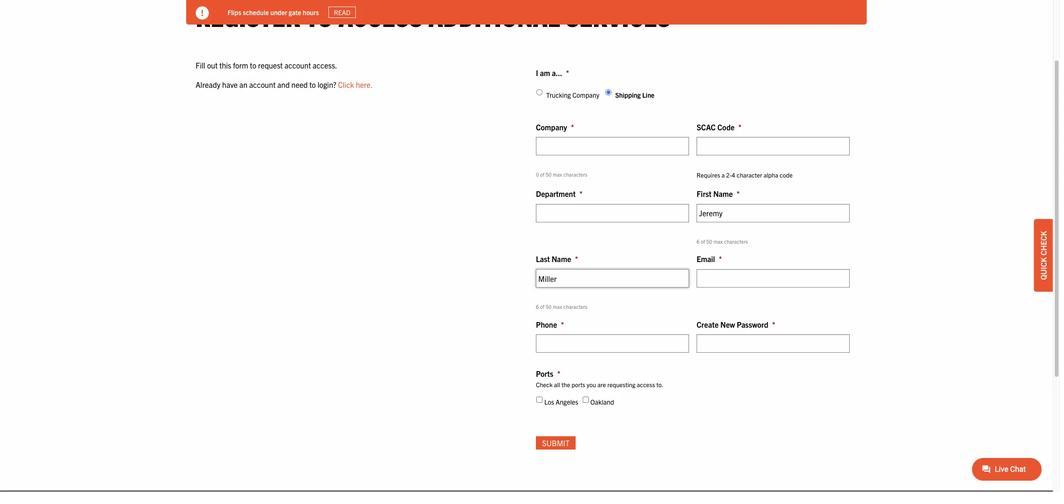 Task type: describe. For each thing, give the bounding box(es) containing it.
requesting
[[608, 381, 636, 389]]

* right password
[[773, 320, 776, 329]]

oakland
[[591, 398, 614, 407]]

* down trucking company
[[571, 122, 574, 132]]

6 for last name
[[536, 304, 539, 310]]

shipping line
[[616, 91, 655, 99]]

* right a...
[[566, 68, 569, 77]]

click here. link
[[338, 80, 373, 89]]

phone
[[536, 320, 557, 329]]

characters for company *
[[564, 171, 588, 178]]

Los Angeles checkbox
[[537, 397, 543, 403]]

* right department
[[580, 189, 583, 199]]

0 vertical spatial to
[[250, 60, 256, 70]]

quick check link
[[1035, 219, 1054, 292]]

phone *
[[536, 320, 564, 329]]

first name *
[[697, 189, 740, 199]]

of for last
[[540, 304, 545, 310]]

6 of 50 max characters for last name
[[536, 304, 588, 310]]

characters for first name *
[[724, 238, 748, 245]]

i
[[536, 68, 539, 77]]

ports * check all the ports you are requesting access to.
[[536, 369, 664, 389]]

4
[[732, 171, 736, 179]]

50 for last
[[546, 304, 552, 310]]

* right "code"
[[739, 122, 742, 132]]

code
[[718, 122, 735, 132]]

shipping
[[616, 91, 641, 99]]

name for last name
[[552, 255, 571, 264]]

* inside 'ports * check all the ports you are requesting access to.'
[[557, 369, 561, 379]]

name for first name
[[714, 189, 733, 199]]

6 for first name
[[697, 238, 700, 245]]

password
[[737, 320, 769, 329]]

quick
[[1039, 258, 1049, 280]]

hours
[[303, 8, 319, 16]]

requires a 2-4 character alpha code
[[697, 171, 793, 179]]

alpha
[[764, 171, 779, 179]]

to.
[[657, 381, 664, 389]]

email *
[[697, 255, 722, 264]]

50 for first
[[707, 238, 713, 245]]

1 vertical spatial to
[[310, 80, 316, 89]]

6 of 50 max characters for first name
[[697, 238, 748, 245]]

department
[[536, 189, 576, 199]]

of for company
[[540, 171, 545, 178]]

of for first
[[701, 238, 706, 245]]

1 vertical spatial account
[[249, 80, 276, 89]]

are
[[598, 381, 606, 389]]

fill out this form to request account access.
[[196, 60, 337, 70]]

trucking company
[[547, 91, 600, 99]]

a...
[[552, 68, 562, 77]]

ports
[[536, 369, 554, 379]]

last
[[536, 255, 550, 264]]

here.
[[356, 80, 373, 89]]

0 of 50 max characters
[[536, 171, 588, 178]]

login?
[[318, 80, 336, 89]]

requires
[[697, 171, 721, 179]]

create
[[697, 320, 719, 329]]

already
[[196, 80, 221, 89]]

all
[[554, 381, 561, 389]]

this
[[220, 60, 231, 70]]

read link
[[329, 7, 356, 18]]

access
[[637, 381, 655, 389]]

max for company
[[553, 171, 563, 178]]

the
[[562, 381, 571, 389]]

none password field inside main content
[[697, 335, 850, 353]]

new
[[721, 320, 735, 329]]

need
[[292, 80, 308, 89]]

am
[[540, 68, 550, 77]]

company *
[[536, 122, 574, 132]]

first
[[697, 189, 712, 199]]

code
[[780, 171, 793, 179]]



Task type: locate. For each thing, give the bounding box(es) containing it.
trucking
[[547, 91, 571, 99]]

0 horizontal spatial name
[[552, 255, 571, 264]]

2 vertical spatial characters
[[564, 304, 588, 310]]

1 horizontal spatial to
[[310, 80, 316, 89]]

0 horizontal spatial to
[[250, 60, 256, 70]]

0 horizontal spatial 6 of 50 max characters
[[536, 304, 588, 310]]

access.
[[313, 60, 337, 70]]

Shipping Line radio
[[606, 89, 612, 96]]

to
[[250, 60, 256, 70], [310, 80, 316, 89]]

characters
[[564, 171, 588, 178], [724, 238, 748, 245], [564, 304, 588, 310]]

1 vertical spatial characters
[[724, 238, 748, 245]]

name
[[714, 189, 733, 199], [552, 255, 571, 264]]

0 vertical spatial 50
[[546, 171, 552, 178]]

none submit inside main content
[[536, 437, 576, 450]]

account right an
[[249, 80, 276, 89]]

max
[[553, 171, 563, 178], [714, 238, 723, 245], [553, 304, 563, 310]]

under
[[271, 8, 288, 16]]

of up phone
[[540, 304, 545, 310]]

max up email * at the right bottom of page
[[714, 238, 723, 245]]

company left shipping line radio
[[573, 91, 600, 99]]

* right email
[[719, 255, 722, 264]]

main content
[[186, 0, 867, 462]]

main content containing fill out this form to request account access.
[[186, 0, 867, 462]]

fill
[[196, 60, 205, 70]]

* right last
[[575, 255, 578, 264]]

2 vertical spatial 50
[[546, 304, 552, 310]]

company down the trucking
[[536, 122, 567, 132]]

1 horizontal spatial 6 of 50 max characters
[[697, 238, 748, 245]]

company
[[573, 91, 600, 99], [536, 122, 567, 132]]

0 vertical spatial 6 of 50 max characters
[[697, 238, 748, 245]]

max up department
[[553, 171, 563, 178]]

angeles
[[556, 398, 579, 407]]

flips schedule under gate hours
[[228, 8, 319, 16]]

last name *
[[536, 255, 578, 264]]

of
[[540, 171, 545, 178], [701, 238, 706, 245], [540, 304, 545, 310]]

have
[[222, 80, 238, 89]]

and
[[277, 80, 290, 89]]

flips
[[228, 8, 242, 16]]

i am a... *
[[536, 68, 569, 77]]

solid image
[[196, 7, 209, 20]]

None submit
[[536, 437, 576, 450]]

1 vertical spatial name
[[552, 255, 571, 264]]

1 vertical spatial 6 of 50 max characters
[[536, 304, 588, 310]]

50 up the phone *
[[546, 304, 552, 310]]

footer
[[0, 491, 1054, 493]]

request
[[258, 60, 283, 70]]

max for first
[[714, 238, 723, 245]]

a
[[722, 171, 725, 179]]

quick check
[[1039, 231, 1049, 280]]

6 up phone
[[536, 304, 539, 310]]

0 vertical spatial 6
[[697, 238, 700, 245]]

1 vertical spatial 6
[[536, 304, 539, 310]]

None password field
[[697, 335, 850, 353]]

50 up email * at the right bottom of page
[[707, 238, 713, 245]]

0 vertical spatial account
[[285, 60, 311, 70]]

1 vertical spatial check
[[536, 381, 553, 389]]

scac code *
[[697, 122, 742, 132]]

department *
[[536, 189, 583, 199]]

0 vertical spatial company
[[573, 91, 600, 99]]

you
[[587, 381, 596, 389]]

0 vertical spatial name
[[714, 189, 733, 199]]

to right form
[[250, 60, 256, 70]]

character
[[737, 171, 763, 179]]

los angeles
[[545, 398, 579, 407]]

1 horizontal spatial check
[[1039, 231, 1049, 256]]

line
[[643, 91, 655, 99]]

6
[[697, 238, 700, 245], [536, 304, 539, 310]]

6 up email
[[697, 238, 700, 245]]

gate
[[289, 8, 302, 16]]

out
[[207, 60, 218, 70]]

0 horizontal spatial check
[[536, 381, 553, 389]]

0 vertical spatial of
[[540, 171, 545, 178]]

None text field
[[536, 204, 689, 223], [536, 335, 689, 353], [536, 204, 689, 223], [536, 335, 689, 353]]

Oakland checkbox
[[583, 397, 589, 403]]

0 vertical spatial max
[[553, 171, 563, 178]]

*
[[566, 68, 569, 77], [571, 122, 574, 132], [739, 122, 742, 132], [580, 189, 583, 199], [737, 189, 740, 199], [575, 255, 578, 264], [719, 255, 722, 264], [561, 320, 564, 329], [773, 320, 776, 329], [557, 369, 561, 379]]

name right last
[[552, 255, 571, 264]]

6 of 50 max characters
[[697, 238, 748, 245], [536, 304, 588, 310]]

check down ports
[[536, 381, 553, 389]]

1 horizontal spatial name
[[714, 189, 733, 199]]

check inside 'ports * check all the ports you are requesting access to.'
[[536, 381, 553, 389]]

1 horizontal spatial 6
[[697, 238, 700, 245]]

6 of 50 max characters up the phone *
[[536, 304, 588, 310]]

0 vertical spatial characters
[[564, 171, 588, 178]]

2-
[[727, 171, 732, 179]]

50
[[546, 171, 552, 178], [707, 238, 713, 245], [546, 304, 552, 310]]

of up email
[[701, 238, 706, 245]]

already have an account and need to login? click here.
[[196, 80, 373, 89]]

0 horizontal spatial 6
[[536, 304, 539, 310]]

1 horizontal spatial company
[[573, 91, 600, 99]]

1 vertical spatial of
[[701, 238, 706, 245]]

1 vertical spatial 50
[[707, 238, 713, 245]]

50 right 0
[[546, 171, 552, 178]]

1 horizontal spatial account
[[285, 60, 311, 70]]

check
[[1039, 231, 1049, 256], [536, 381, 553, 389]]

los
[[545, 398, 554, 407]]

50 for company
[[546, 171, 552, 178]]

max up the phone *
[[553, 304, 563, 310]]

1 vertical spatial max
[[714, 238, 723, 245]]

to right need
[[310, 80, 316, 89]]

None text field
[[536, 137, 689, 156], [697, 137, 850, 156], [697, 204, 850, 223], [536, 270, 689, 288], [697, 270, 850, 288], [536, 137, 689, 156], [697, 137, 850, 156], [697, 204, 850, 223], [536, 270, 689, 288], [697, 270, 850, 288]]

email
[[697, 255, 715, 264]]

characters for last name *
[[564, 304, 588, 310]]

scac
[[697, 122, 716, 132]]

* right phone
[[561, 320, 564, 329]]

0
[[536, 171, 539, 178]]

form
[[233, 60, 248, 70]]

max for last
[[553, 304, 563, 310]]

an
[[240, 80, 248, 89]]

0 horizontal spatial account
[[249, 80, 276, 89]]

* up "all"
[[557, 369, 561, 379]]

ports
[[572, 381, 586, 389]]

schedule
[[243, 8, 269, 16]]

create new password *
[[697, 320, 776, 329]]

0 vertical spatial check
[[1039, 231, 1049, 256]]

0 horizontal spatial company
[[536, 122, 567, 132]]

account up need
[[285, 60, 311, 70]]

Trucking Company radio
[[537, 89, 543, 96]]

name down a
[[714, 189, 733, 199]]

* down requires a 2-4 character alpha code
[[737, 189, 740, 199]]

read
[[334, 8, 351, 17]]

1 vertical spatial company
[[536, 122, 567, 132]]

6 of 50 max characters up email * at the right bottom of page
[[697, 238, 748, 245]]

click
[[338, 80, 354, 89]]

account
[[285, 60, 311, 70], [249, 80, 276, 89]]

2 vertical spatial max
[[553, 304, 563, 310]]

of right 0
[[540, 171, 545, 178]]

check up quick
[[1039, 231, 1049, 256]]

2 vertical spatial of
[[540, 304, 545, 310]]



Task type: vqa. For each thing, say whether or not it's contained in the screenshot.
Ports
yes



